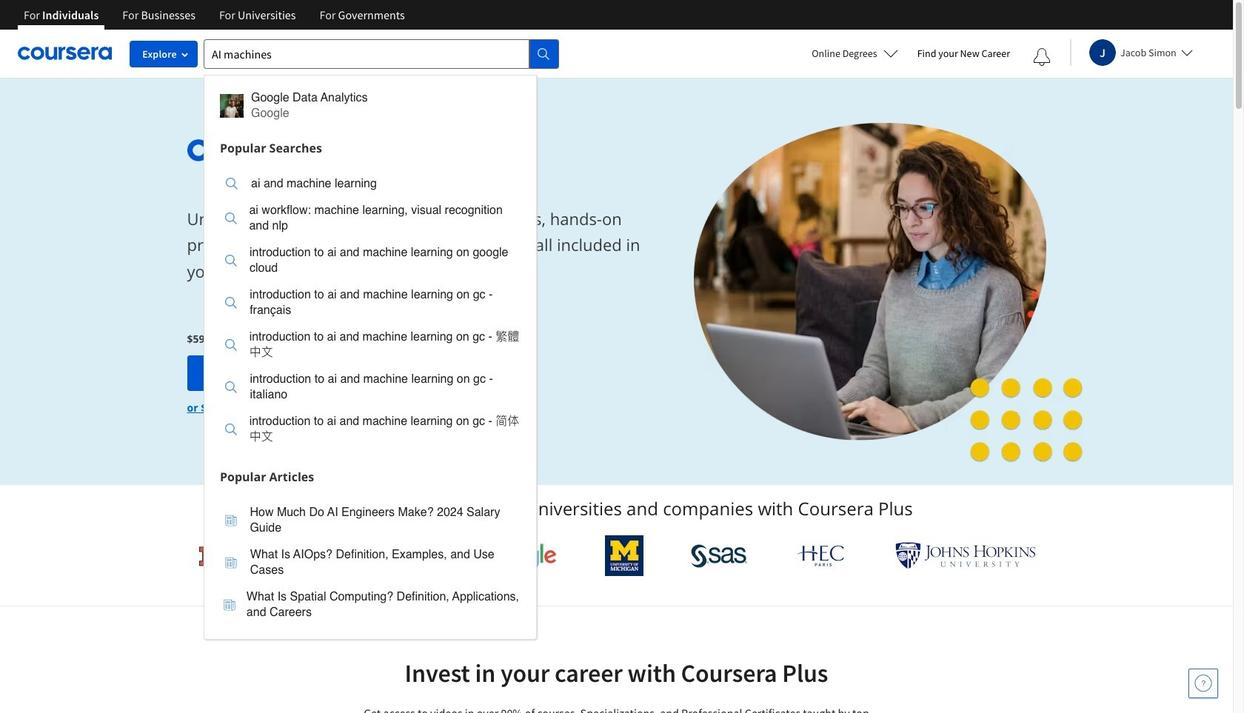 Task type: vqa. For each thing, say whether or not it's contained in the screenshot.
students report being 76% more likely to enroll in a degree program that offers industry micro-credentials like Professional Certificates from Coursera
no



Task type: locate. For each thing, give the bounding box(es) containing it.
duke university image
[[361, 542, 429, 566]]

What do you want to learn? text field
[[204, 39, 529, 68]]

None search field
[[204, 39, 559, 639]]

google image
[[477, 542, 557, 569]]

0 vertical spatial list box
[[204, 161, 536, 463]]

suggestion image image
[[220, 94, 244, 117], [226, 178, 238, 190], [225, 212, 237, 224], [225, 254, 237, 266], [225, 297, 237, 308], [225, 339, 237, 351], [225, 381, 237, 393], [225, 423, 237, 435], [225, 514, 237, 526], [225, 557, 237, 568], [224, 599, 235, 611]]

banner navigation
[[12, 0, 417, 41]]

list box
[[204, 161, 536, 463], [204, 490, 536, 639]]

1 vertical spatial list box
[[204, 490, 536, 639]]

coursera image
[[18, 42, 112, 65]]

hec paris image
[[795, 541, 847, 571]]

sas image
[[691, 544, 747, 568]]



Task type: describe. For each thing, give the bounding box(es) containing it.
university of michigan image
[[605, 535, 643, 576]]

coursera plus image
[[187, 139, 412, 161]]

help center image
[[1194, 675, 1212, 692]]

1 list box from the top
[[204, 161, 536, 463]]

johns hopkins university image
[[895, 542, 1036, 569]]

university of illinois at urbana-champaign image
[[197, 544, 313, 568]]

2 list box from the top
[[204, 490, 536, 639]]

autocomplete results list box
[[204, 74, 537, 639]]



